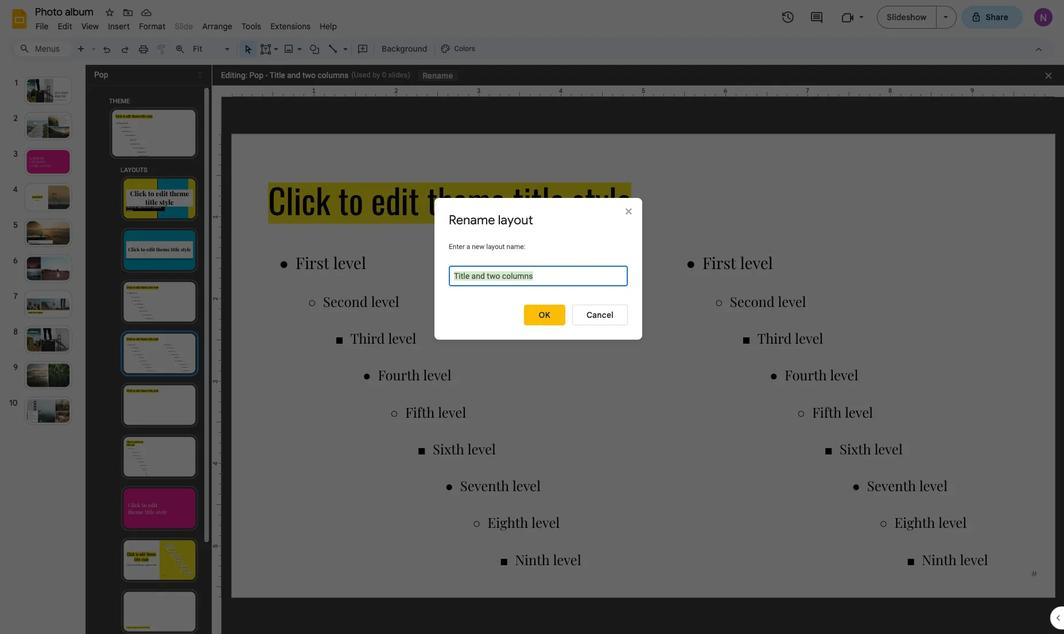 Task type: vqa. For each thing, say whether or not it's contained in the screenshot.
Spearmint radio
no



Task type: describe. For each thing, give the bounding box(es) containing it.
menu bar banner
[[0, 0, 1064, 634]]

cancel
[[586, 310, 614, 320]]

rename for rename
[[422, 71, 453, 81]]

two
[[302, 71, 316, 80]]

colors
[[454, 44, 475, 53]]

1 vertical spatial layout
[[486, 242, 505, 251]]

new
[[472, 242, 485, 251]]

Star checkbox
[[102, 5, 118, 21]]

editing: pop - title and two columns (used by 0 slides)
[[221, 71, 410, 80]]

share. private to only me. image
[[971, 12, 981, 22]]

enter a new layout name:
[[449, 242, 525, 251]]

pop
[[249, 71, 263, 80]]

-
[[265, 71, 268, 80]]

cancel button
[[572, 305, 628, 325]]

ok button
[[524, 305, 565, 325]]

rename for rename layout
[[449, 212, 495, 228]]

enter
[[449, 242, 465, 251]]

by
[[373, 71, 380, 79]]

rename button
[[417, 69, 458, 82]]

name:
[[506, 242, 525, 251]]

ok
[[539, 310, 550, 320]]

rename layout application
[[0, 0, 1064, 634]]

columns
[[318, 71, 348, 80]]

rename layout dialog
[[434, 198, 642, 340]]

(used
[[351, 71, 371, 79]]



Task type: locate. For each thing, give the bounding box(es) containing it.
rename layout heading
[[449, 212, 533, 228]]

0 vertical spatial layout
[[498, 212, 533, 228]]

and
[[287, 71, 300, 80]]

background
[[382, 44, 427, 54]]

layout up the "name:" at the top left of the page
[[498, 212, 533, 228]]

1 vertical spatial rename
[[449, 212, 495, 228]]

main toolbar
[[41, 0, 479, 507]]

menu bar
[[31, 15, 342, 34]]

0 vertical spatial rename
[[422, 71, 453, 81]]

layout
[[498, 212, 533, 228], [486, 242, 505, 251]]

menu bar inside menu bar banner
[[31, 15, 342, 34]]

colors button
[[438, 40, 478, 57]]

rename up a
[[449, 212, 495, 228]]

editing:
[[221, 71, 247, 80]]

layout right new
[[486, 242, 505, 251]]

title
[[270, 71, 285, 80]]

Rename text field
[[31, 5, 100, 18]]

Menus field
[[14, 41, 72, 57]]

rename down colors button
[[422, 71, 453, 81]]

slides)
[[388, 71, 410, 79]]

rename inside dialog
[[449, 212, 495, 228]]

rename inside button
[[422, 71, 453, 81]]

Enter a new layout name: text field
[[449, 266, 628, 286]]

a
[[466, 242, 470, 251]]

0
[[382, 71, 386, 79]]

rename
[[422, 71, 453, 81], [449, 212, 495, 228]]

rename layout
[[449, 212, 533, 228]]

background button
[[376, 40, 432, 57]]



